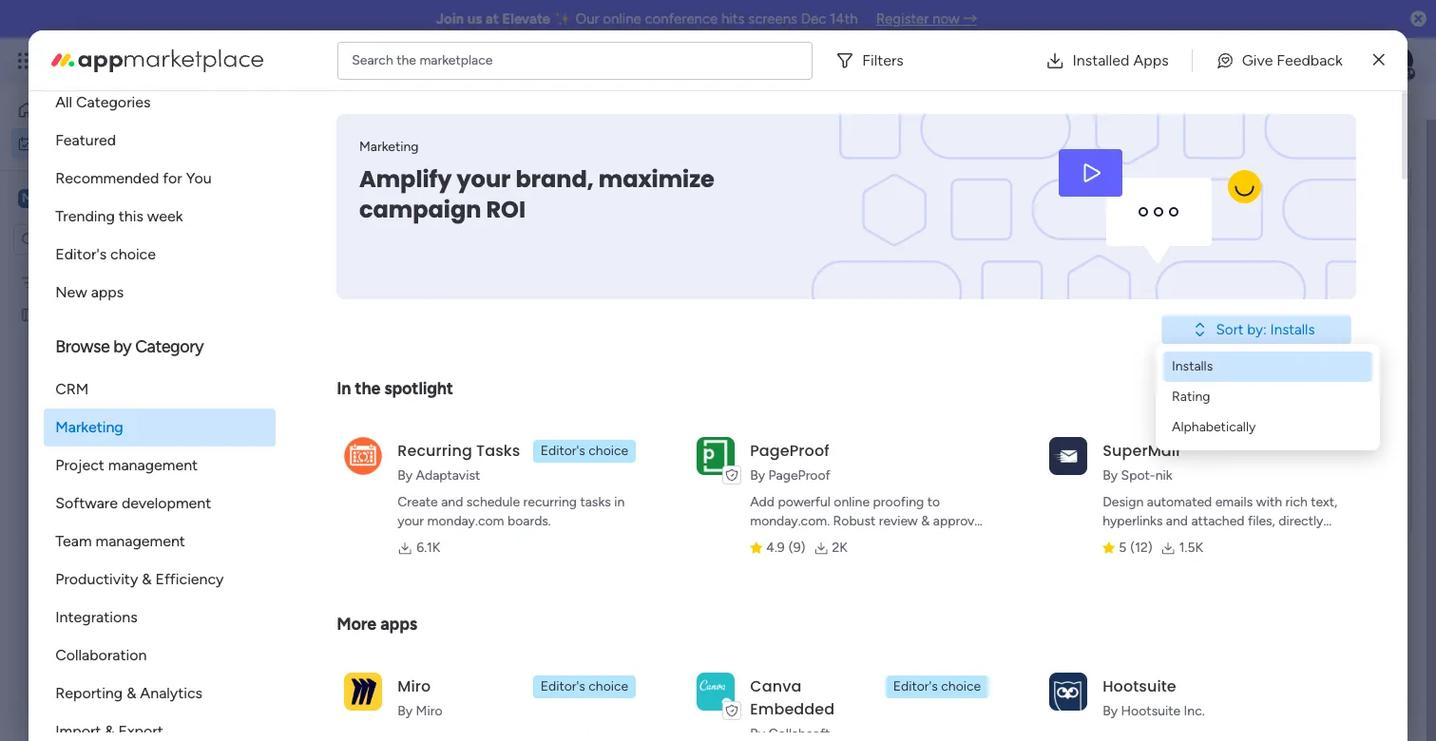 Task type: describe. For each thing, give the bounding box(es) containing it.
4.9 (9)
[[766, 540, 806, 556]]

no
[[1098, 479, 1116, 495]]

pageproof by pageproof
[[750, 440, 830, 484]]

by:
[[1247, 321, 1267, 338]]

board for first board group
[[1111, 443, 1146, 459]]

marketing for marketing amplify your brand, maximize campaign roi
[[360, 139, 419, 155]]

group for group
[[1047, 236, 1084, 252]]

work for my
[[63, 134, 92, 151]]

marketing amplify your brand, maximize campaign roi
[[360, 139, 715, 225]]

supermail by spot-nik
[[1103, 440, 1180, 484]]

your inside marketing amplify your brand, maximize campaign roi
[[457, 163, 511, 195]]

which
[[1078, 408, 1115, 424]]

search image
[[436, 160, 451, 175]]

v2 info image
[[1382, 406, 1395, 426]]

register
[[876, 10, 929, 28]]

marketplace
[[420, 52, 493, 68]]

more apps
[[337, 614, 417, 635]]

conference
[[645, 10, 718, 28]]

by for pageproof
[[750, 468, 765, 484]]

boards.
[[507, 513, 551, 529]]

sort
[[1216, 321, 1244, 338]]

the for spotlight
[[355, 378, 380, 399]]

/ down recurring
[[412, 476, 421, 500]]

by for hootsuite
[[1103, 703, 1118, 720]]

column down rating in the right bottom of the page
[[1163, 408, 1209, 424]]

app logo image for by hootsuite inc.
[[1050, 673, 1088, 711]]

you
[[186, 169, 212, 187]]

next week / 0 items
[[320, 476, 470, 500]]

boards
[[1078, 223, 1119, 239]]

new apps
[[55, 283, 124, 301]]

sort by: installs
[[1216, 321, 1315, 338]]

by miro
[[398, 703, 442, 720]]

nov
[[1327, 276, 1350, 290]]

dapulse x slim image
[[1373, 49, 1385, 72]]

/ down "campaign"
[[398, 237, 407, 260]]

first board group
[[1078, 441, 1395, 507]]

tasks
[[580, 494, 611, 510]]

campaign
[[360, 194, 482, 225]]

banner logo image
[[986, 114, 1333, 299]]

editor's choice for recurring tasks
[[541, 443, 628, 459]]

and inside create and schedule recurring tasks in your monday.com boards.
[[441, 494, 463, 510]]

give feedback link
[[1200, 41, 1358, 79]]

tasks
[[476, 440, 520, 462]]

choice for miro
[[589, 679, 628, 695]]

1 vertical spatial pageproof
[[769, 468, 830, 484]]

management for team management
[[96, 532, 185, 550]]

adaptavist
[[416, 468, 480, 484]]

title
[[1055, 278, 1079, 292]]

work for monday
[[154, 49, 188, 71]]

Filter dashboard by text search field
[[280, 152, 459, 182]]

maximize
[[599, 163, 715, 195]]

items inside "next week / 0 items"
[[437, 482, 470, 498]]

monday.com inside design automated emails with rich text, hyperlinks and attached files, directly from monday.com
[[1134, 532, 1211, 548]]

in
[[614, 494, 625, 510]]

status
[[1078, 270, 1116, 287]]

apps image
[[1228, 51, 1247, 70]]

to inside main content
[[1367, 136, 1380, 152]]

schedule
[[466, 494, 520, 510]]

my inside main content
[[1170, 96, 1192, 118]]

trending this week
[[55, 207, 183, 225]]

priority column
[[1078, 364, 1170, 380]]

give feedback button
[[1200, 41, 1358, 79]]

choose the boards, columns and people you'd like to see
[[1066, 136, 1404, 152]]

✨
[[554, 10, 572, 28]]

project
[[55, 456, 104, 474]]

monday.com.
[[750, 513, 830, 529]]

no selection
[[1098, 479, 1173, 495]]

add powerful online proofing to monday.com. robust review & approval workflows.
[[750, 494, 984, 548]]

export
[[118, 722, 163, 740]]

recurring
[[398, 440, 472, 462]]

0 horizontal spatial items
[[393, 550, 425, 566]]

see
[[1383, 136, 1404, 152]]

installs inside popup button
[[1270, 321, 1315, 338]]

1 vertical spatial priority
[[1119, 408, 1160, 424]]

rating
[[1172, 389, 1210, 405]]

menu menu
[[1163, 352, 1372, 443]]

my work
[[42, 134, 92, 151]]

register now →
[[876, 10, 977, 28]]

powerful
[[778, 494, 831, 510]]

create and schedule recurring tasks in your monday.com boards.
[[398, 494, 625, 529]]

installs inside menu menu
[[1172, 358, 1213, 374]]

app logo image left pageproof by pageproof
[[697, 437, 735, 475]]

5 (12)
[[1119, 540, 1153, 556]]

our
[[576, 10, 599, 28]]

0 vertical spatial week
[[147, 207, 183, 225]]

week for next
[[363, 476, 407, 500]]

embedded
[[750, 699, 835, 720]]

invite members image
[[1186, 51, 1205, 70]]

overdue /
[[320, 237, 412, 260]]

app logo image left canva
[[697, 673, 735, 711]]

recurring
[[523, 494, 577, 510]]

online inside add powerful online proofing to monday.com. robust review & approval workflows.
[[834, 494, 870, 510]]

my for my work
[[285, 110, 329, 153]]

robust
[[833, 513, 876, 529]]

select product image
[[17, 51, 36, 70]]

search the marketplace
[[352, 52, 493, 68]]

by
[[113, 336, 131, 357]]

alphabetically
[[1172, 419, 1256, 435]]

show?
[[1276, 408, 1314, 424]]

and inside design automated emails with rich text, hyperlinks and attached files, directly from monday.com
[[1166, 513, 1188, 529]]

hootsuite by hootsuite inc.
[[1103, 676, 1205, 720]]

productivity
[[55, 570, 138, 588]]

group for group title
[[1017, 278, 1052, 292]]

0 items
[[381, 550, 425, 566]]

by up create
[[398, 468, 413, 484]]

0 horizontal spatial online
[[603, 10, 641, 28]]

0 horizontal spatial people
[[1078, 175, 1118, 192]]

main content containing overdue /
[[252, 46, 1436, 741]]

recommended for you
[[55, 169, 212, 187]]

at
[[485, 10, 499, 28]]

2k
[[832, 540, 848, 556]]

screens
[[748, 10, 798, 28]]

& for export
[[105, 722, 115, 740]]

without a date /
[[320, 613, 466, 637]]

notifications image
[[1103, 51, 1122, 70]]

feedback
[[1277, 51, 1343, 69]]

1 vertical spatial hootsuite
[[1121, 703, 1181, 720]]

search
[[352, 52, 393, 68]]

installed apps button
[[1031, 41, 1184, 79]]

0 vertical spatial and
[[1239, 136, 1261, 152]]

software development
[[55, 494, 211, 512]]

efficiency
[[155, 570, 224, 588]]

attached
[[1191, 513, 1245, 529]]

software
[[55, 494, 118, 512]]

app logo image for by spot-nik
[[1050, 437, 1088, 475]]

m
[[22, 190, 33, 206]]

0 vertical spatial hootsuite
[[1103, 676, 1176, 698]]

integrations
[[55, 608, 137, 626]]

browse
[[55, 336, 110, 357]]

columns
[[1186, 136, 1236, 152]]

0 vertical spatial management
[[192, 49, 295, 71]]

text,
[[1311, 494, 1338, 510]]

app logo image for by miro
[[344, 673, 382, 711]]

first board for first board link
[[795, 277, 859, 293]]

column for priority column
[[1124, 364, 1170, 380]]

hits
[[721, 10, 745, 28]]

we
[[1255, 408, 1272, 424]]

date for date column
[[1078, 318, 1106, 334]]



Task type: vqa. For each thing, say whether or not it's contained in the screenshot.
Gantt BUTTON
no



Task type: locate. For each thing, give the bounding box(es) containing it.
2 horizontal spatial the
[[1116, 136, 1135, 152]]

directly
[[1279, 513, 1323, 529]]

you'd
[[1309, 136, 1341, 152]]

filters
[[862, 51, 904, 69]]

& inside add powerful online proofing to monday.com. robust review & approval workflows.
[[921, 513, 930, 529]]

5
[[1119, 540, 1127, 556]]

0 vertical spatial people
[[1078, 175, 1118, 192]]

marketing up amplify
[[360, 139, 419, 155]]

none search field inside main content
[[280, 152, 459, 182]]

in
[[337, 378, 351, 399]]

0 horizontal spatial customize
[[637, 159, 701, 175]]

0 vertical spatial date
[[1318, 236, 1346, 252]]

my up boards,
[[1170, 96, 1192, 118]]

app logo image
[[344, 437, 382, 475], [697, 437, 735, 475], [1050, 437, 1088, 475], [344, 673, 382, 711], [697, 673, 735, 711], [1050, 673, 1088, 711]]

done
[[532, 159, 563, 175]]

date for date
[[1318, 236, 1346, 252]]

customize
[[1085, 96, 1166, 118], [637, 159, 701, 175]]

19 nov
[[1312, 276, 1350, 290]]

0 vertical spatial first
[[795, 277, 821, 293]]

miro down date
[[416, 703, 442, 720]]

first board for first board group
[[1082, 443, 1146, 459]]

workspace selection element
[[18, 187, 159, 211]]

app logo image left "hootsuite by hootsuite inc."
[[1050, 673, 1088, 711]]

my work button
[[11, 128, 204, 158]]

this week /
[[320, 408, 422, 432]]

0 vertical spatial marketing
[[360, 139, 419, 155]]

by inside "hootsuite by hootsuite inc."
[[1103, 703, 1118, 720]]

work down the home
[[63, 134, 92, 151]]

first
[[795, 277, 821, 293], [1082, 443, 1108, 459]]

first board heading
[[1082, 441, 1146, 461]]

2 vertical spatial and
[[1166, 513, 1188, 529]]

help image
[[1316, 51, 1335, 70]]

0 vertical spatial board
[[863, 236, 898, 252]]

priority up which
[[1078, 364, 1120, 380]]

0 vertical spatial group
[[1047, 236, 1084, 252]]

column for status column
[[1120, 270, 1166, 287]]

choice for recurring tasks
[[589, 443, 628, 459]]

1 vertical spatial first
[[1082, 443, 1108, 459]]

1 vertical spatial board
[[824, 277, 859, 293]]

0 horizontal spatial apps
[[91, 283, 124, 301]]

work
[[1196, 96, 1235, 118], [336, 110, 413, 153]]

2 horizontal spatial items
[[566, 159, 599, 175]]

0 vertical spatial apps
[[91, 283, 124, 301]]

column
[[1120, 270, 1166, 287], [1109, 318, 1156, 334], [1124, 364, 1170, 380], [1163, 408, 1209, 424]]

1 vertical spatial installs
[[1172, 358, 1213, 374]]

for
[[163, 169, 182, 187]]

status column
[[1078, 270, 1166, 287]]

1 horizontal spatial monday.com
[[1134, 532, 1211, 548]]

main workspace
[[44, 189, 156, 207]]

crm
[[55, 380, 89, 398]]

editor's for miro
[[541, 679, 585, 695]]

2 vertical spatial management
[[96, 532, 185, 550]]

my down the home
[[42, 134, 60, 151]]

0 vertical spatial the
[[397, 52, 416, 68]]

item
[[309, 276, 336, 292]]

board
[[863, 236, 898, 252], [824, 277, 859, 293], [1111, 443, 1146, 459]]

workflows.
[[750, 532, 814, 548]]

shareable board image
[[20, 306, 38, 324]]

first board inside first board group
[[1082, 443, 1146, 459]]

join
[[436, 10, 464, 28]]

board for first board link
[[824, 277, 859, 293]]

1 vertical spatial customize
[[637, 159, 701, 175]]

2 horizontal spatial and
[[1239, 136, 1261, 152]]

column right status
[[1120, 270, 1166, 287]]

app logo image down which
[[1050, 437, 1088, 475]]

0 vertical spatial customize
[[1085, 96, 1166, 118]]

1 vertical spatial items
[[437, 482, 470, 498]]

see
[[332, 52, 355, 68]]

apps marketplace image
[[52, 49, 264, 72]]

my
[[1170, 96, 1192, 118], [285, 110, 329, 153], [42, 134, 60, 151], [45, 274, 63, 290]]

my down see plans button
[[285, 110, 329, 153]]

the right the in
[[355, 378, 380, 399]]

0 vertical spatial first board
[[795, 277, 859, 293]]

0 vertical spatial pageproof
[[750, 440, 829, 462]]

my for my board
[[45, 274, 63, 290]]

0 horizontal spatial marketing
[[55, 418, 123, 436]]

0 vertical spatial online
[[603, 10, 641, 28]]

management
[[192, 49, 295, 71], [108, 456, 198, 474], [96, 532, 185, 550]]

2 vertical spatial week
[[363, 476, 407, 500]]

column down the date column
[[1124, 364, 1170, 380]]

0 vertical spatial items
[[566, 159, 599, 175]]

1 vertical spatial group
[[1017, 278, 1052, 292]]

my inside list box
[[45, 274, 63, 290]]

1 vertical spatial and
[[441, 494, 463, 510]]

items down the recurring tasks
[[437, 482, 470, 498]]

1 horizontal spatial installs
[[1270, 321, 1315, 338]]

1 vertical spatial apps
[[380, 614, 417, 635]]

None search field
[[280, 152, 459, 182]]

0 horizontal spatial work
[[336, 110, 413, 153]]

inbox image
[[1144, 51, 1163, 70]]

apps right new
[[91, 283, 124, 301]]

1.5k
[[1179, 540, 1203, 556]]

app logo image down this week /
[[344, 437, 382, 475]]

editor's choice for canva embedded
[[893, 679, 981, 695]]

0 horizontal spatial and
[[441, 494, 463, 510]]

installs up rating in the right bottom of the page
[[1172, 358, 1213, 374]]

1 horizontal spatial 0
[[425, 482, 433, 498]]

management for project management
[[108, 456, 198, 474]]

1 vertical spatial to
[[927, 494, 940, 510]]

1 horizontal spatial first
[[1082, 443, 1108, 459]]

to inside add powerful online proofing to monday.com. robust review & approval workflows.
[[927, 494, 940, 510]]

choice for canva embedded
[[941, 679, 981, 695]]

editor's for canva embedded
[[893, 679, 938, 695]]

hyperlinks
[[1103, 513, 1163, 529]]

miro up by miro
[[398, 676, 431, 698]]

apps right more on the bottom of page
[[380, 614, 417, 635]]

choose
[[1066, 136, 1112, 152]]

customize inside button
[[637, 159, 701, 175]]

board
[[66, 274, 101, 290]]

and down adaptavist
[[441, 494, 463, 510]]

date
[[1318, 236, 1346, 252], [1078, 318, 1106, 334]]

0 horizontal spatial first board
[[795, 277, 859, 293]]

my for my work
[[42, 134, 60, 151]]

work inside button
[[63, 134, 92, 151]]

recurring tasks
[[398, 440, 520, 462]]

by inside supermail by spot-nik
[[1103, 468, 1118, 484]]

1 vertical spatial your
[[398, 513, 424, 529]]

elevate
[[502, 10, 550, 28]]

group up the title
[[1047, 236, 1084, 252]]

option
[[0, 265, 242, 269]]

the left boards,
[[1116, 136, 1135, 152]]

my board list box
[[0, 262, 242, 587]]

Search in workspace field
[[40, 228, 159, 250]]

0 vertical spatial 0
[[425, 482, 433, 498]]

week right this
[[147, 207, 183, 225]]

1 vertical spatial monday.com
[[1134, 532, 1211, 548]]

0 inside "next week / 0 items"
[[425, 482, 433, 498]]

and down automated
[[1166, 513, 1188, 529]]

1 vertical spatial miro
[[416, 703, 442, 720]]

customize for customize
[[637, 159, 701, 175]]

19
[[1312, 276, 1324, 290]]

proofing
[[873, 494, 924, 510]]

installed apps
[[1073, 51, 1169, 69]]

0 vertical spatial monday.com
[[427, 513, 504, 529]]

monday.com inside create and schedule recurring tasks in your monday.com boards.
[[427, 513, 504, 529]]

1 horizontal spatial work
[[1196, 96, 1235, 118]]

the right plans
[[397, 52, 416, 68]]

1 horizontal spatial date
[[1318, 236, 1346, 252]]

1 vertical spatial people
[[1188, 236, 1228, 252]]

apps
[[1133, 51, 1169, 69]]

with
[[1256, 494, 1282, 510]]

1 vertical spatial marketing
[[55, 418, 123, 436]]

1 horizontal spatial online
[[834, 494, 870, 510]]

installs right by:
[[1270, 321, 1315, 338]]

installed
[[1073, 51, 1130, 69]]

automated
[[1147, 494, 1212, 510]]

main content
[[252, 46, 1436, 741]]

from
[[1103, 532, 1131, 548]]

by for supermail
[[1103, 468, 1118, 484]]

marketing
[[360, 139, 419, 155], [55, 418, 123, 436]]

board inside heading
[[1111, 443, 1146, 459]]

0 horizontal spatial to
[[927, 494, 940, 510]]

& for efficiency
[[142, 570, 152, 588]]

to up approval
[[927, 494, 940, 510]]

monday
[[85, 49, 150, 71]]

0 horizontal spatial work
[[63, 134, 92, 151]]

amplify
[[360, 163, 452, 195]]

0 left "6.1k"
[[381, 550, 389, 566]]

to
[[1367, 136, 1380, 152], [927, 494, 940, 510]]

recommended
[[55, 169, 159, 187]]

1 vertical spatial date
[[1078, 318, 1106, 334]]

monday work management
[[85, 49, 295, 71]]

boards,
[[1139, 136, 1182, 152]]

1 horizontal spatial work
[[154, 49, 188, 71]]

marketing up project
[[55, 418, 123, 436]]

online right our on the left top
[[603, 10, 641, 28]]

1 horizontal spatial to
[[1367, 136, 1380, 152]]

1 horizontal spatial and
[[1166, 513, 1188, 529]]

the for boards,
[[1116, 136, 1135, 152]]

0 vertical spatial your
[[457, 163, 511, 195]]

monday.com down automated
[[1134, 532, 1211, 548]]

0 vertical spatial work
[[154, 49, 188, 71]]

to right like
[[1367, 136, 1380, 152]]

files,
[[1248, 513, 1275, 529]]

app logo image for by adaptavist
[[344, 437, 382, 475]]

& for analytics
[[127, 684, 136, 702]]

week right next
[[363, 476, 407, 500]]

apps for more apps
[[380, 614, 417, 635]]

2 vertical spatial board
[[1111, 443, 1146, 459]]

group title
[[1017, 278, 1079, 292]]

& up export on the bottom left
[[127, 684, 136, 702]]

supermail
[[1103, 440, 1180, 462]]

week down in the spotlight
[[359, 408, 404, 432]]

people up sort
[[1188, 236, 1228, 252]]

people down choose
[[1078, 175, 1118, 192]]

week for this
[[359, 408, 404, 432]]

work
[[154, 49, 188, 71], [63, 134, 92, 151]]

selection
[[1119, 479, 1173, 495]]

first for first board group
[[1082, 443, 1108, 459]]

without
[[320, 613, 388, 637]]

1 image
[[1159, 39, 1176, 60]]

column up priority column
[[1109, 318, 1156, 334]]

this
[[119, 207, 143, 225]]

0 horizontal spatial 0
[[381, 550, 389, 566]]

0 horizontal spatial date
[[1078, 318, 1106, 334]]

in the spotlight
[[337, 378, 453, 399]]

items down create
[[393, 550, 425, 566]]

4.9
[[766, 540, 785, 556]]

team management
[[55, 532, 185, 550]]

/ down the spotlight
[[408, 408, 417, 432]]

& right the 'review'
[[921, 513, 930, 529]]

by inside pageproof by pageproof
[[750, 468, 765, 484]]

date up 19 nov
[[1318, 236, 1346, 252]]

development
[[122, 494, 211, 512]]

the inside main content
[[1116, 136, 1135, 152]]

project management
[[55, 456, 198, 474]]

canva embedded
[[750, 676, 835, 720]]

featured
[[55, 131, 116, 149]]

& left export on the bottom left
[[105, 722, 115, 740]]

work up columns
[[1196, 96, 1235, 118]]

my work
[[285, 110, 413, 153]]

monday.com down schedule
[[427, 513, 504, 529]]

collaboration
[[55, 646, 147, 664]]

items
[[566, 159, 599, 175], [437, 482, 470, 498], [393, 550, 425, 566]]

priority up supermail at bottom
[[1119, 408, 1160, 424]]

0 horizontal spatial first
[[795, 277, 821, 293]]

your inside create and schedule recurring tasks in your monday.com boards.
[[398, 513, 424, 529]]

search everything image
[[1275, 51, 1294, 70]]

online up 'robust'
[[834, 494, 870, 510]]

by left inc.
[[1103, 703, 1118, 720]]

1 horizontal spatial board
[[863, 236, 898, 252]]

1 horizontal spatial first board
[[1082, 443, 1146, 459]]

1 vertical spatial 0
[[381, 550, 389, 566]]

work up amplify
[[336, 110, 413, 153]]

0 down recurring
[[425, 482, 433, 498]]

1 horizontal spatial apps
[[380, 614, 417, 635]]

1 horizontal spatial customize
[[1085, 96, 1166, 118]]

group left the title
[[1017, 278, 1052, 292]]

2 vertical spatial items
[[393, 550, 425, 566]]

1 horizontal spatial people
[[1188, 236, 1228, 252]]

0 vertical spatial priority
[[1078, 364, 1120, 380]]

the for marketplace
[[397, 52, 416, 68]]

first board inside first board link
[[795, 277, 859, 293]]

app logo image left by miro
[[344, 673, 382, 711]]

approval
[[933, 513, 984, 529]]

and
[[1239, 136, 1261, 152], [441, 494, 463, 510], [1166, 513, 1188, 529]]

the
[[397, 52, 416, 68], [1116, 136, 1135, 152], [355, 378, 380, 399]]

jacob simon image
[[1383, 46, 1413, 76]]

and left people
[[1239, 136, 1261, 152]]

0 vertical spatial installs
[[1270, 321, 1315, 338]]

0 vertical spatial to
[[1367, 136, 1380, 152]]

0 horizontal spatial the
[[355, 378, 380, 399]]

sort by: installs button
[[1162, 315, 1351, 344]]

workspace image
[[18, 188, 37, 209]]

2 horizontal spatial board
[[1111, 443, 1146, 459]]

marketing for marketing
[[55, 418, 123, 436]]

items right the done
[[566, 159, 599, 175]]

import
[[55, 722, 101, 740]]

0 horizontal spatial your
[[398, 513, 424, 529]]

0 vertical spatial miro
[[398, 676, 431, 698]]

/ right date
[[453, 613, 462, 637]]

first inside heading
[[1082, 443, 1108, 459]]

home
[[44, 102, 80, 118]]

1 horizontal spatial your
[[457, 163, 511, 195]]

date down status
[[1078, 318, 1106, 334]]

my left board
[[45, 274, 63, 290]]

by down a
[[398, 703, 413, 720]]

by down first board heading
[[1103, 468, 1118, 484]]

work right monday
[[154, 49, 188, 71]]

1 vertical spatial first board
[[1082, 443, 1146, 459]]

1 vertical spatial management
[[108, 456, 198, 474]]

column for date column
[[1109, 318, 1156, 334]]

spot-
[[1121, 468, 1156, 484]]

1 horizontal spatial items
[[437, 482, 470, 498]]

0 horizontal spatial board
[[824, 277, 859, 293]]

editor's choice for miro
[[541, 679, 628, 695]]

all
[[55, 93, 72, 111]]

your right search icon
[[457, 163, 511, 195]]

1 vertical spatial the
[[1116, 136, 1135, 152]]

my inside button
[[42, 134, 60, 151]]

1 vertical spatial online
[[834, 494, 870, 510]]

& left efficiency
[[142, 570, 152, 588]]

1 horizontal spatial marketing
[[360, 139, 419, 155]]

next
[[320, 476, 358, 500]]

customize for customize my work
[[1085, 96, 1166, 118]]

1 horizontal spatial the
[[397, 52, 416, 68]]

first board
[[795, 277, 859, 293], [1082, 443, 1146, 459]]

miro
[[398, 676, 431, 698], [416, 703, 442, 720]]

first for first board link
[[795, 277, 821, 293]]

1 vertical spatial work
[[63, 134, 92, 151]]

spotlight
[[384, 378, 453, 399]]

marketing inside marketing amplify your brand, maximize campaign roi
[[360, 139, 419, 155]]

1 vertical spatial week
[[359, 408, 404, 432]]

first board link
[[792, 267, 968, 301]]

by up add
[[750, 468, 765, 484]]

nik
[[1155, 468, 1172, 484]]

0 horizontal spatial installs
[[1172, 358, 1213, 374]]

apps for new apps
[[91, 283, 124, 301]]

your down create
[[398, 513, 424, 529]]

0 horizontal spatial monday.com
[[427, 513, 504, 529]]

new
[[55, 283, 87, 301]]

editor's for recurring tasks
[[541, 443, 585, 459]]

2 vertical spatial the
[[355, 378, 380, 399]]



